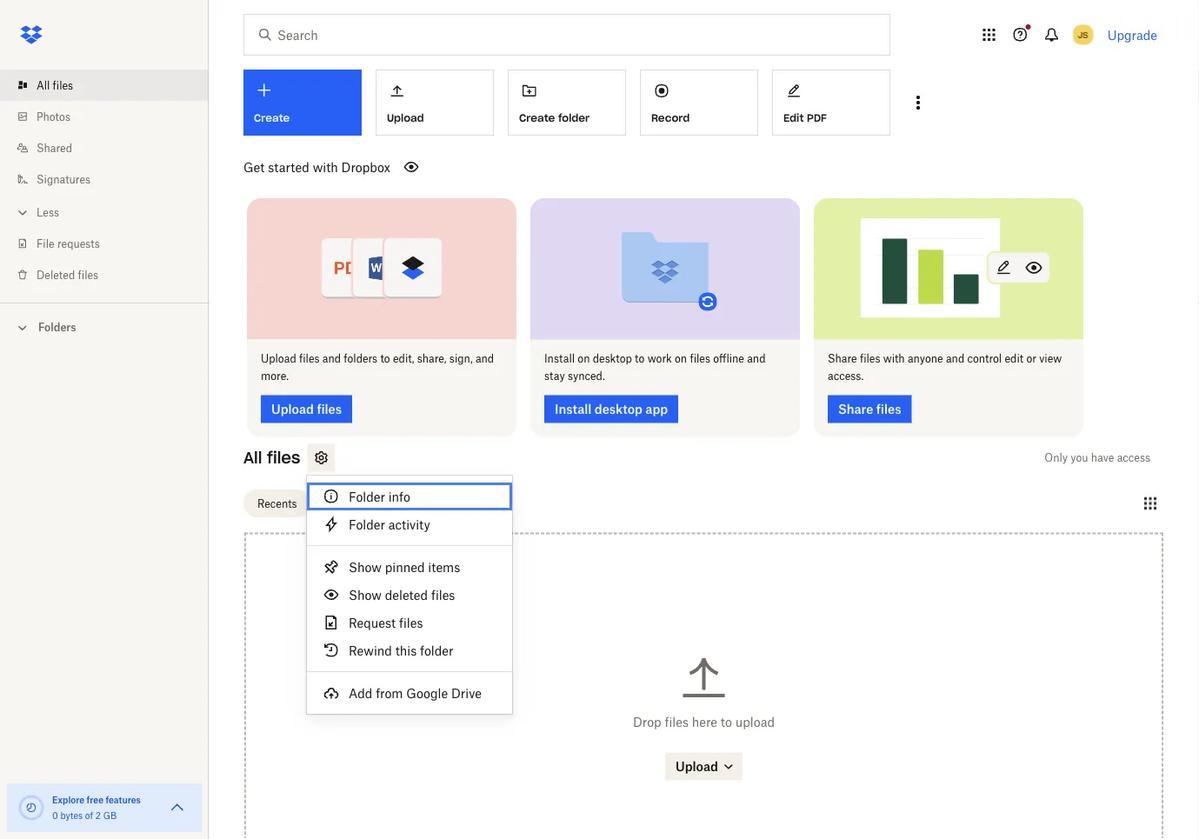 Task type: locate. For each thing, give the bounding box(es) containing it.
show left pinned
[[349, 560, 382, 574]]

to
[[380, 352, 390, 365], [635, 352, 645, 365], [721, 715, 732, 730]]

drop files here to upload
[[633, 715, 775, 730]]

0 horizontal spatial with
[[313, 160, 338, 174]]

show for show deleted files
[[349, 587, 382, 602]]

1 horizontal spatial on
[[675, 352, 687, 365]]

rewind
[[349, 643, 392, 658]]

1 vertical spatial with
[[883, 352, 905, 365]]

and left control
[[946, 352, 965, 365]]

1 folder from the top
[[349, 489, 385, 504]]

of
[[85, 810, 93, 821]]

more.
[[261, 370, 289, 383]]

1 horizontal spatial folder
[[558, 111, 590, 125]]

0 vertical spatial all files
[[37, 79, 73, 92]]

list
[[0, 59, 209, 303]]

pdf
[[807, 111, 827, 125]]

files inside list item
[[53, 79, 73, 92]]

1 horizontal spatial all
[[243, 448, 262, 468]]

to inside upload files and folders to edit, share, sign, and more.
[[380, 352, 390, 365]]

control
[[967, 352, 1002, 365]]

folder for folder info
[[349, 489, 385, 504]]

0 vertical spatial folder
[[349, 489, 385, 504]]

show inside show pinned items menu item
[[349, 560, 382, 574]]

folder
[[349, 489, 385, 504], [349, 517, 385, 532]]

record
[[651, 111, 690, 125]]

2 on from the left
[[675, 352, 687, 365]]

1 vertical spatial folder
[[349, 517, 385, 532]]

files inside menu item
[[431, 587, 455, 602]]

0 vertical spatial folder
[[558, 111, 590, 125]]

0 horizontal spatial all files
[[37, 79, 73, 92]]

edit pdf button
[[772, 70, 890, 136]]

install on desktop to work on files offline and stay synced.
[[544, 352, 766, 383]]

file requests link
[[14, 228, 209, 259]]

files
[[53, 79, 73, 92], [78, 268, 98, 281], [299, 352, 320, 365], [690, 352, 710, 365], [860, 352, 880, 365], [267, 448, 300, 468], [431, 587, 455, 602], [399, 615, 423, 630], [665, 715, 689, 730]]

3 and from the left
[[747, 352, 766, 365]]

folders
[[344, 352, 377, 365]]

folders
[[38, 321, 76, 334]]

with for started
[[313, 160, 338, 174]]

access
[[1117, 451, 1150, 464]]

all up "recents" button
[[243, 448, 262, 468]]

and right 'offline'
[[747, 352, 766, 365]]

files left here
[[665, 715, 689, 730]]

requests
[[57, 237, 100, 250]]

0 horizontal spatial all
[[37, 79, 50, 92]]

files inside 'link'
[[78, 268, 98, 281]]

offline
[[713, 352, 744, 365]]

deleted
[[385, 587, 428, 602]]

edit pdf
[[783, 111, 827, 125]]

on up synced.
[[578, 352, 590, 365]]

show inside show deleted files menu item
[[349, 587, 382, 602]]

files right deleted
[[78, 268, 98, 281]]

show for show pinned items
[[349, 560, 382, 574]]

upload files and folders to edit, share, sign, and more.
[[261, 352, 494, 383]]

0 horizontal spatial folder
[[420, 643, 453, 658]]

info
[[388, 489, 410, 504]]

show up request
[[349, 587, 382, 602]]

less
[[37, 206, 59, 219]]

drop
[[633, 715, 661, 730]]

with right started
[[313, 160, 338, 174]]

edit
[[783, 111, 804, 125]]

and inside install on desktop to work on files offline and stay synced.
[[747, 352, 766, 365]]

0 horizontal spatial on
[[578, 352, 590, 365]]

to left edit, on the top of the page
[[380, 352, 390, 365]]

1 vertical spatial folder
[[420, 643, 453, 658]]

add from google drive
[[349, 686, 482, 700]]

this
[[395, 643, 417, 658]]

4 and from the left
[[946, 352, 965, 365]]

show pinned items menu item
[[307, 553, 512, 581]]

show
[[349, 560, 382, 574], [349, 587, 382, 602]]

edit
[[1005, 352, 1024, 365]]

2 horizontal spatial to
[[721, 715, 732, 730]]

files up rewind this folder menu item
[[399, 615, 423, 630]]

started
[[268, 160, 309, 174]]

to inside install on desktop to work on files offline and stay synced.
[[635, 352, 645, 365]]

files up photos
[[53, 79, 73, 92]]

with inside share files with anyone and control edit or view access.
[[883, 352, 905, 365]]

1 horizontal spatial to
[[635, 352, 645, 365]]

with
[[313, 160, 338, 174], [883, 352, 905, 365]]

2 and from the left
[[476, 352, 494, 365]]

all up photos
[[37, 79, 50, 92]]

and
[[322, 352, 341, 365], [476, 352, 494, 365], [747, 352, 766, 365], [946, 352, 965, 365]]

files right share
[[860, 352, 880, 365]]

0
[[52, 810, 58, 821]]

to left work on the right of the page
[[635, 352, 645, 365]]

folder right create
[[558, 111, 590, 125]]

1 and from the left
[[322, 352, 341, 365]]

desktop
[[593, 352, 632, 365]]

1 vertical spatial all
[[243, 448, 262, 468]]

0 vertical spatial show
[[349, 560, 382, 574]]

folder right this
[[420, 643, 453, 658]]

1 vertical spatial all files
[[243, 448, 300, 468]]

0 vertical spatial all
[[37, 79, 50, 92]]

from
[[376, 686, 403, 700]]

list containing all files
[[0, 59, 209, 303]]

2 show from the top
[[349, 587, 382, 602]]

1 horizontal spatial with
[[883, 352, 905, 365]]

view
[[1039, 352, 1062, 365]]

stay
[[544, 370, 565, 383]]

quota usage element
[[17, 794, 45, 822]]

all files list item
[[0, 70, 209, 101]]

create folder
[[519, 111, 590, 125]]

anyone
[[908, 352, 943, 365]]

upgrade link
[[1108, 27, 1157, 42]]

folder info
[[349, 489, 410, 504]]

explore
[[52, 794, 85, 805]]

files right upload
[[299, 352, 320, 365]]

files down items at the bottom of the page
[[431, 587, 455, 602]]

0 horizontal spatial to
[[380, 352, 390, 365]]

bytes
[[60, 810, 83, 821]]

folder info menu item
[[307, 483, 512, 510]]

all files up photos
[[37, 79, 73, 92]]

folder down starred
[[349, 517, 385, 532]]

folder inside button
[[558, 111, 590, 125]]

all
[[37, 79, 50, 92], [243, 448, 262, 468]]

folder
[[558, 111, 590, 125], [420, 643, 453, 658]]

files inside share files with anyone and control edit or view access.
[[860, 352, 880, 365]]

folder left the info
[[349, 489, 385, 504]]

free
[[87, 794, 103, 805]]

all files up "recents" button
[[243, 448, 300, 468]]

explore free features 0 bytes of 2 gb
[[52, 794, 141, 821]]

signatures link
[[14, 163, 209, 195]]

files left 'offline'
[[690, 352, 710, 365]]

gb
[[103, 810, 117, 821]]

on
[[578, 352, 590, 365], [675, 352, 687, 365]]

have
[[1091, 451, 1114, 464]]

1 show from the top
[[349, 560, 382, 574]]

share files with anyone and control edit or view access.
[[828, 352, 1062, 383]]

with for files
[[883, 352, 905, 365]]

0 vertical spatial with
[[313, 160, 338, 174]]

activity
[[388, 517, 430, 532]]

less image
[[14, 204, 31, 221]]

with left anyone
[[883, 352, 905, 365]]

and right sign,
[[476, 352, 494, 365]]

starred
[[332, 497, 369, 510]]

2 folder from the top
[[349, 517, 385, 532]]

to right here
[[721, 715, 732, 730]]

on right work on the right of the page
[[675, 352, 687, 365]]

deleted
[[37, 268, 75, 281]]

folder inside menu item
[[420, 643, 453, 658]]

1 vertical spatial show
[[349, 587, 382, 602]]

and left folders
[[322, 352, 341, 365]]

photos
[[37, 110, 70, 123]]

all files
[[37, 79, 73, 92], [243, 448, 300, 468]]

and inside share files with anyone and control edit or view access.
[[946, 352, 965, 365]]

files inside install on desktop to work on files offline and stay synced.
[[690, 352, 710, 365]]

signatures
[[37, 173, 91, 186]]



Task type: describe. For each thing, give the bounding box(es) containing it.
or
[[1026, 352, 1036, 365]]

files left folder settings image
[[267, 448, 300, 468]]

rewind this folder menu item
[[307, 637, 512, 664]]

share
[[828, 352, 857, 365]]

to for drop files here to upload
[[721, 715, 732, 730]]

all files link
[[14, 70, 209, 101]]

get started with dropbox
[[243, 160, 390, 174]]

edit,
[[393, 352, 414, 365]]

files inside upload files and folders to edit, share, sign, and more.
[[299, 352, 320, 365]]

upload
[[261, 352, 296, 365]]

create folder button
[[508, 70, 626, 136]]

you
[[1071, 451, 1088, 464]]

folder settings image
[[311, 447, 332, 468]]

show deleted files
[[349, 587, 455, 602]]

files inside 'menu item'
[[399, 615, 423, 630]]

1 horizontal spatial all files
[[243, 448, 300, 468]]

dropbox
[[341, 160, 390, 174]]

here
[[692, 715, 717, 730]]

upload
[[735, 715, 775, 730]]

install
[[544, 352, 575, 365]]

shared link
[[14, 132, 209, 163]]

only
[[1045, 451, 1068, 464]]

work
[[648, 352, 672, 365]]

all files inside list item
[[37, 79, 73, 92]]

drive
[[451, 686, 482, 700]]

1 on from the left
[[578, 352, 590, 365]]

show deleted files menu item
[[307, 581, 512, 609]]

google
[[406, 686, 448, 700]]

folder activity menu item
[[307, 510, 512, 538]]

recents button
[[243, 490, 311, 517]]

synced.
[[568, 370, 605, 383]]

rewind this folder
[[349, 643, 453, 658]]

to for install on desktop to work on files offline and stay synced.
[[635, 352, 645, 365]]

record button
[[640, 70, 758, 136]]

add
[[349, 686, 372, 700]]

access.
[[828, 370, 864, 383]]

starred button
[[318, 490, 383, 517]]

items
[[428, 560, 460, 574]]

dropbox image
[[14, 17, 49, 52]]

pinned
[[385, 560, 425, 574]]

all inside list item
[[37, 79, 50, 92]]

file requests
[[37, 237, 100, 250]]

photos link
[[14, 101, 209, 132]]

folder for folder activity
[[349, 517, 385, 532]]

request
[[349, 615, 396, 630]]

create
[[519, 111, 555, 125]]

deleted files
[[37, 268, 98, 281]]

add from google drive menu item
[[307, 679, 512, 707]]

shared
[[37, 141, 72, 154]]

file
[[37, 237, 54, 250]]

get
[[243, 160, 265, 174]]

request files menu item
[[307, 609, 512, 637]]

share,
[[417, 352, 447, 365]]

request files
[[349, 615, 423, 630]]

show pinned items
[[349, 560, 460, 574]]

only you have access
[[1045, 451, 1150, 464]]

folder activity
[[349, 517, 430, 532]]

features
[[106, 794, 141, 805]]

upgrade
[[1108, 27, 1157, 42]]

deleted files link
[[14, 259, 209, 290]]

sign,
[[449, 352, 473, 365]]

recents
[[257, 497, 297, 510]]

2
[[95, 810, 101, 821]]

folders button
[[0, 314, 209, 340]]



Task type: vqa. For each thing, say whether or not it's contained in the screenshot.
Settings for "f3"
no



